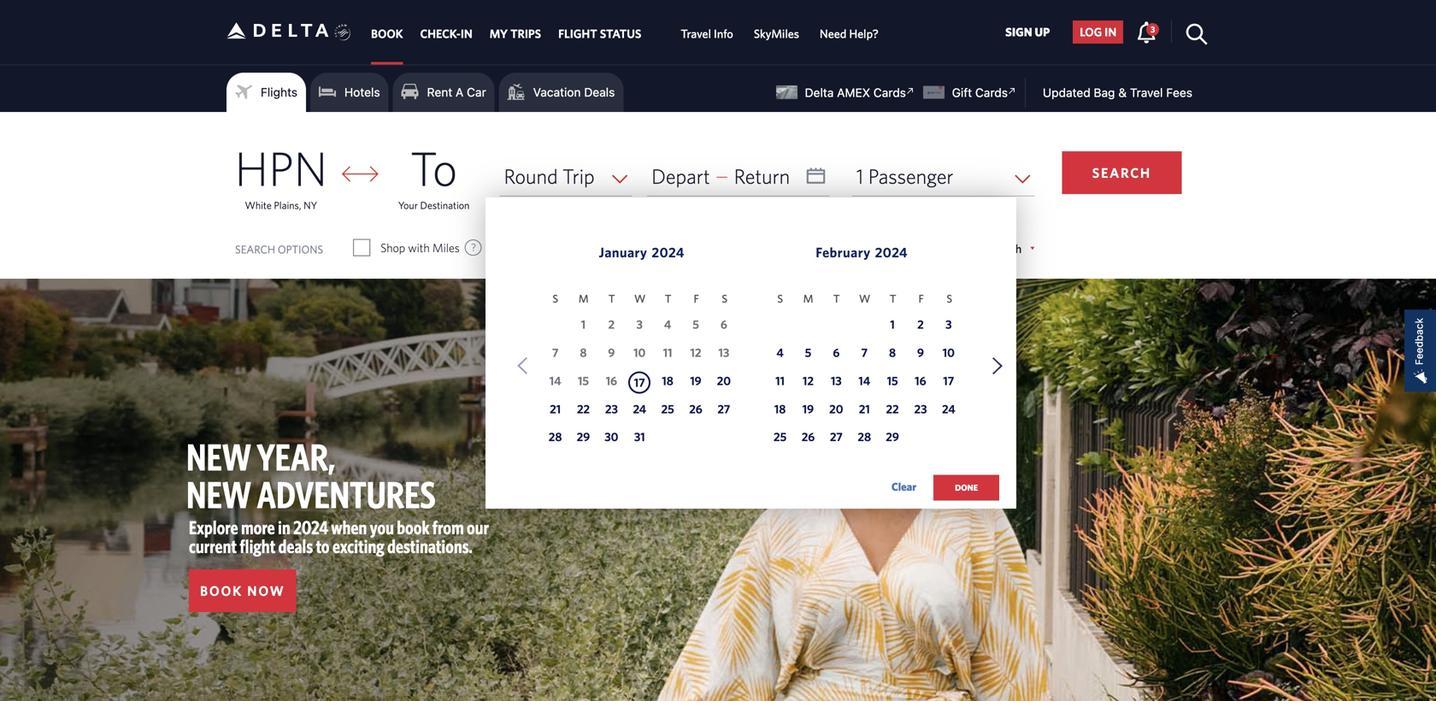 Task type: locate. For each thing, give the bounding box(es) containing it.
1 horizontal spatial cards
[[975, 85, 1008, 100]]

delta
[[805, 85, 834, 100]]

0 horizontal spatial 7
[[552, 345, 559, 360]]

18 for the right 18 link
[[774, 402, 786, 416]]

2 28 from the left
[[858, 430, 871, 444]]

this link opens another site in a new window that may not follow the same accessibility policies as delta air lines. image
[[1004, 83, 1021, 99]]

0 horizontal spatial in
[[278, 516, 291, 538]]

0 horizontal spatial 3 link
[[938, 315, 960, 337]]

0 horizontal spatial 21 link
[[544, 399, 566, 422]]

28 left 30 on the left bottom of the page
[[549, 430, 562, 444]]

28 down 14 link
[[858, 430, 871, 444]]

&
[[1118, 85, 1127, 100]]

0 horizontal spatial 5
[[693, 317, 699, 331]]

s down flexible
[[777, 292, 783, 305]]

in
[[461, 26, 473, 40]]

1 16 from the left
[[606, 374, 617, 388]]

1 23 link from the left
[[600, 399, 623, 422]]

1 9 from the left
[[608, 345, 615, 360]]

check-in
[[420, 26, 473, 40]]

15 link
[[881, 371, 904, 394]]

26
[[689, 402, 702, 416], [802, 430, 815, 444]]

w for february
[[859, 292, 871, 305]]

0 horizontal spatial 11
[[663, 345, 672, 360]]

1 horizontal spatial travel
[[1130, 85, 1163, 100]]

s down refundable
[[553, 292, 558, 305]]

1 horizontal spatial 16
[[915, 374, 926, 388]]

f for january 2024
[[694, 292, 699, 305]]

2 22 from the left
[[886, 402, 899, 416]]

0 horizontal spatial 23 link
[[600, 399, 623, 422]]

2024 for february 2024
[[875, 244, 908, 260]]

round trip
[[504, 164, 595, 188]]

1 horizontal spatial 1
[[856, 164, 864, 188]]

cards
[[874, 85, 906, 100], [975, 85, 1008, 100]]

0 vertical spatial 26 link
[[685, 399, 707, 422]]

sign up link
[[999, 20, 1057, 43]]

0 horizontal spatial 28 link
[[544, 428, 566, 450]]

t down february
[[833, 292, 840, 305]]

1 horizontal spatial w
[[859, 292, 871, 305]]

gift
[[952, 85, 972, 100]]

2 w from the left
[[859, 292, 871, 305]]

flight
[[558, 26, 597, 40]]

0 vertical spatial 12
[[690, 345, 701, 360]]

m up 5 link
[[803, 292, 813, 305]]

3 link right 2 link
[[938, 315, 960, 337]]

f down my at the top left of page
[[694, 292, 699, 305]]

0 horizontal spatial 9
[[608, 345, 615, 360]]

3 down january 2024
[[636, 317, 643, 331]]

24 link down 10 link
[[938, 399, 960, 422]]

None text field
[[647, 156, 830, 196]]

6 down dates
[[721, 317, 727, 331]]

1 28 link from the left
[[544, 428, 566, 450]]

28 link down 14 link
[[853, 428, 876, 450]]

search options
[[235, 243, 323, 256]]

9 up 30 on the left bottom of the page
[[608, 345, 615, 360]]

january
[[599, 244, 647, 260]]

2 f from the left
[[919, 292, 924, 305]]

16 up 30 on the left bottom of the page
[[606, 374, 617, 388]]

1 21 link from the left
[[544, 399, 566, 422]]

19 link left 11 link
[[685, 371, 707, 394]]

0 horizontal spatial 24
[[633, 402, 646, 416]]

17 up 31 in the bottom of the page
[[634, 375, 645, 389]]

29 up clear button
[[886, 430, 899, 444]]

advanced
[[935, 242, 985, 256]]

book left now
[[200, 583, 243, 598]]

0 horizontal spatial 29
[[577, 430, 590, 444]]

gift cards link
[[923, 83, 1021, 100]]

19 down 12 link
[[803, 402, 814, 416]]

flexible
[[753, 241, 788, 255]]

28 for second 28 link from right
[[549, 430, 562, 444]]

1 down refundable fares
[[581, 317, 586, 331]]

4
[[664, 317, 671, 331], [777, 345, 784, 360]]

1 horizontal spatial 19 link
[[797, 399, 819, 422]]

24
[[633, 402, 646, 416], [942, 402, 955, 416]]

1 horizontal spatial 2
[[917, 317, 924, 331]]

1 vertical spatial 13
[[831, 374, 842, 388]]

0 horizontal spatial 15
[[578, 374, 589, 388]]

2 21 from the left
[[859, 402, 870, 416]]

5 down my at the top left of page
[[693, 317, 699, 331]]

My dates are flexible checkbox
[[659, 239, 675, 256]]

2024 left when
[[293, 516, 328, 538]]

0 horizontal spatial book
[[200, 583, 243, 598]]

1 m from the left
[[579, 292, 589, 305]]

6 left "7" link
[[833, 345, 840, 360]]

flights link
[[235, 80, 298, 105]]

s down 'advanced' on the top of the page
[[947, 292, 952, 305]]

delta amex cards link
[[776, 83, 919, 100]]

2 22 link from the left
[[881, 399, 904, 422]]

7
[[552, 345, 559, 360], [861, 345, 868, 360]]

1 horizontal spatial 25 link
[[769, 428, 791, 450]]

0 horizontal spatial travel
[[681, 26, 711, 40]]

t down january
[[608, 292, 615, 305]]

1 14 from the left
[[549, 374, 561, 388]]

10 right "9" link at right
[[943, 345, 955, 360]]

17 for 2nd 17 link from right
[[634, 375, 645, 389]]

20
[[717, 374, 731, 388], [829, 402, 843, 416]]

need
[[820, 26, 847, 40]]

7 link
[[853, 343, 876, 365]]

1 vertical spatial 19 link
[[797, 399, 819, 422]]

0 horizontal spatial 21
[[550, 402, 561, 416]]

1 link
[[881, 315, 904, 337]]

1 horizontal spatial 28 link
[[853, 428, 876, 450]]

0 horizontal spatial 18
[[662, 374, 674, 388]]

1 horizontal spatial 17 link
[[938, 371, 960, 394]]

m for january
[[579, 292, 589, 305]]

0 horizontal spatial 8
[[580, 345, 587, 360]]

0 horizontal spatial 19
[[690, 374, 702, 388]]

12 down 5 link
[[803, 374, 814, 388]]

17 link down 10 link
[[938, 371, 960, 394]]

2 down january
[[608, 317, 615, 331]]

cards inside "link"
[[975, 85, 1008, 100]]

tab list
[[362, 0, 889, 64]]

book for book
[[371, 26, 403, 40]]

1 28 from the left
[[549, 430, 562, 444]]

1 s from the left
[[553, 292, 558, 305]]

28 link
[[544, 428, 566, 450], [853, 428, 876, 450]]

m down refundable fares
[[579, 292, 589, 305]]

s
[[553, 292, 558, 305], [722, 292, 728, 305], [777, 292, 783, 305], [947, 292, 952, 305]]

w down january 2024
[[634, 292, 646, 305]]

30
[[605, 430, 618, 444]]

0 horizontal spatial w
[[634, 292, 646, 305]]

t up the 1 link
[[890, 292, 896, 305]]

2024 inside explore more in 2024 when you book from our current flight deals to exciting destinations.
[[293, 516, 328, 538]]

13 left 4 link
[[719, 345, 729, 360]]

2 8 from the left
[[889, 345, 896, 360]]

25 for 25 link to the top
[[661, 402, 674, 416]]

refundable fares
[[533, 241, 616, 255]]

0 horizontal spatial 26 link
[[685, 399, 707, 422]]

w down february 2024
[[859, 292, 871, 305]]

0 horizontal spatial 24 link
[[629, 399, 651, 422]]

1 vertical spatial 19
[[803, 402, 814, 416]]

0 horizontal spatial 26
[[689, 402, 702, 416]]

1 for the 1 link
[[890, 317, 895, 331]]

skymiles link
[[754, 18, 799, 49]]

w
[[634, 292, 646, 305], [859, 292, 871, 305]]

f
[[694, 292, 699, 305], [919, 292, 924, 305]]

1 23 from the left
[[605, 402, 618, 416]]

23 down 16 link
[[914, 402, 927, 416]]

travel
[[681, 26, 711, 40], [1130, 85, 1163, 100]]

17 link up 31 in the bottom of the page
[[629, 371, 651, 394]]

1 horizontal spatial 10
[[943, 345, 955, 360]]

1 left 2 link
[[890, 317, 895, 331]]

0 horizontal spatial 25 link
[[657, 399, 679, 422]]

you
[[370, 516, 394, 538]]

18 for top 18 link
[[662, 374, 674, 388]]

1 horizontal spatial 21
[[859, 402, 870, 416]]

travel info link
[[681, 18, 733, 49]]

1 horizontal spatial 22
[[886, 402, 899, 416]]

1 24 from the left
[[633, 402, 646, 416]]

1 horizontal spatial 24 link
[[938, 399, 960, 422]]

8
[[580, 345, 587, 360], [889, 345, 896, 360]]

2 10 from the left
[[943, 345, 955, 360]]

1 horizontal spatial 28
[[858, 430, 871, 444]]

1 2 from the left
[[608, 317, 615, 331]]

17
[[943, 374, 954, 388], [634, 375, 645, 389]]

23 link down 16 link
[[910, 399, 932, 422]]

9
[[608, 345, 615, 360], [917, 345, 924, 360]]

2 21 link from the left
[[853, 399, 876, 422]]

t down my dates are flexible option
[[665, 292, 672, 305]]

2 24 from the left
[[942, 402, 955, 416]]

24 up 31 in the bottom of the page
[[633, 402, 646, 416]]

1 horizontal spatial 17
[[943, 374, 954, 388]]

1 8 from the left
[[580, 345, 587, 360]]

1 horizontal spatial in
[[1105, 25, 1117, 39]]

5
[[693, 317, 699, 331], [805, 345, 812, 360]]

m for february
[[803, 292, 813, 305]]

in right more
[[278, 516, 291, 538]]

1 horizontal spatial 3
[[946, 317, 952, 331]]

search inside button
[[1092, 165, 1151, 180]]

2 23 from the left
[[914, 402, 927, 416]]

18
[[662, 374, 674, 388], [774, 402, 786, 416]]

more
[[241, 516, 275, 538]]

1 horizontal spatial m
[[803, 292, 813, 305]]

1 vertical spatial 25
[[774, 430, 787, 444]]

23 link up 30 on the left bottom of the page
[[600, 399, 623, 422]]

2 29 from the left
[[886, 430, 899, 444]]

1 29 from the left
[[577, 430, 590, 444]]

18 link
[[657, 371, 679, 394], [769, 399, 791, 422]]

1 new from the top
[[186, 435, 251, 478]]

17 down 10 link
[[943, 374, 954, 388]]

0 horizontal spatial 25
[[661, 402, 674, 416]]

explore more in 2024 when you book from our current flight deals to exciting destinations. link
[[189, 516, 489, 557]]

shop
[[381, 241, 405, 255]]

f up 2 link
[[919, 292, 924, 305]]

1 horizontal spatial 9
[[917, 345, 924, 360]]

plains,
[[274, 199, 301, 211]]

29 link left 30 link
[[572, 428, 595, 450]]

rent
[[427, 85, 452, 99]]

28 link left 30 link
[[544, 428, 566, 450]]

2 cards from the left
[[975, 85, 1008, 100]]

2 right the 1 link
[[917, 317, 924, 331]]

20 link left 11 link
[[713, 371, 735, 394]]

bag
[[1094, 85, 1115, 100]]

0 vertical spatial 6
[[721, 317, 727, 331]]

9 down 2 link
[[917, 345, 924, 360]]

0 horizontal spatial 12
[[690, 345, 701, 360]]

tab list containing book
[[362, 0, 889, 64]]

1 horizontal spatial 22 link
[[881, 399, 904, 422]]

1 inside field
[[856, 164, 864, 188]]

3 link right the log in on the right top of page
[[1136, 20, 1159, 43]]

20 down 13 link
[[829, 402, 843, 416]]

13 down 6 link
[[831, 374, 842, 388]]

27 link
[[713, 399, 735, 422], [825, 428, 847, 450]]

travel left info
[[681, 26, 711, 40]]

2 m from the left
[[803, 292, 813, 305]]

10 up 31 in the bottom of the page
[[634, 345, 646, 360]]

0 vertical spatial 4
[[664, 317, 671, 331]]

0 vertical spatial 11
[[663, 345, 672, 360]]

1 for 1 passenger
[[856, 164, 864, 188]]

29 link up clear button
[[881, 428, 904, 450]]

20 link down 13 link
[[825, 399, 847, 422]]

0 horizontal spatial m
[[579, 292, 589, 305]]

book
[[371, 26, 403, 40], [200, 583, 243, 598]]

16
[[606, 374, 617, 388], [915, 374, 926, 388]]

1 horizontal spatial search
[[1092, 165, 1151, 180]]

19 link down 12 link
[[797, 399, 819, 422]]

21
[[550, 402, 561, 416], [859, 402, 870, 416]]

1 horizontal spatial 7
[[861, 345, 868, 360]]

year,
[[257, 435, 335, 478]]

4 down my dates are flexible option
[[664, 317, 671, 331]]

1 vertical spatial 11
[[776, 374, 785, 388]]

2 14 from the left
[[859, 374, 870, 388]]

20 left 11 link
[[717, 374, 731, 388]]

2024 right february
[[875, 244, 908, 260]]

6
[[721, 317, 727, 331], [833, 345, 840, 360]]

0 horizontal spatial 18 link
[[657, 371, 679, 394]]

1 vertical spatial search
[[235, 243, 275, 256]]

5 right 4 link
[[805, 345, 812, 360]]

2024
[[652, 244, 685, 260], [875, 244, 908, 260], [293, 516, 328, 538]]

1 horizontal spatial 3 link
[[1136, 20, 1159, 43]]

a
[[456, 85, 464, 99]]

1 vertical spatial 18 link
[[769, 399, 791, 422]]

15
[[578, 374, 589, 388], [887, 374, 898, 388]]

1 15 from the left
[[578, 374, 589, 388]]

cards right the amex
[[874, 85, 906, 100]]

24 for first the 24 'link' from right
[[942, 402, 955, 416]]

1 horizontal spatial 25
[[774, 430, 787, 444]]

29 left 30 on the left bottom of the page
[[577, 430, 590, 444]]

0 horizontal spatial 2024
[[293, 516, 328, 538]]

updated bag & travel fees
[[1043, 85, 1193, 100]]

cards right gift on the right top
[[975, 85, 1008, 100]]

travel right &
[[1130, 85, 1163, 100]]

0 horizontal spatial f
[[694, 292, 699, 305]]

0 vertical spatial book
[[371, 26, 403, 40]]

1 horizontal spatial f
[[919, 292, 924, 305]]

0 horizontal spatial search
[[235, 243, 275, 256]]

3 right the log in on the right top of page
[[1151, 24, 1155, 34]]

search for search options
[[235, 243, 275, 256]]

1 22 link from the left
[[572, 399, 595, 422]]

3 right 2 link
[[946, 317, 952, 331]]

in right log
[[1105, 25, 1117, 39]]

1 horizontal spatial book
[[371, 26, 403, 40]]

check-in link
[[420, 18, 473, 49]]

search down &
[[1092, 165, 1151, 180]]

0 horizontal spatial 6
[[721, 317, 727, 331]]

1 left passenger
[[856, 164, 864, 188]]

2 s from the left
[[722, 292, 728, 305]]

2 horizontal spatial 1
[[890, 317, 895, 331]]

book right "skyteam" image
[[371, 26, 403, 40]]

in
[[1105, 25, 1117, 39], [278, 516, 291, 538]]

2024 for january 2024
[[652, 244, 685, 260]]

1 vertical spatial 20 link
[[825, 399, 847, 422]]

0 vertical spatial 20 link
[[713, 371, 735, 394]]

book now link
[[189, 569, 296, 612]]

1 vertical spatial 20
[[829, 402, 843, 416]]

1 w from the left
[[634, 292, 646, 305]]

0 vertical spatial 26
[[689, 402, 702, 416]]

1 vertical spatial in
[[278, 516, 291, 538]]

24 link up 31 in the bottom of the page
[[629, 399, 651, 422]]

2 t from the left
[[665, 292, 672, 305]]

s down dates
[[722, 292, 728, 305]]

0 vertical spatial 13
[[719, 345, 729, 360]]

24 down 10 link
[[942, 402, 955, 416]]

1 21 from the left
[[550, 402, 561, 416]]

2024 left my at the top left of page
[[652, 244, 685, 260]]

fees
[[1166, 85, 1193, 100]]

need help? link
[[820, 18, 879, 49]]

ny
[[304, 199, 317, 211]]

to your destination
[[398, 140, 470, 211]]

1 horizontal spatial 26 link
[[797, 428, 819, 450]]

23 up 30 on the left bottom of the page
[[605, 402, 618, 416]]

12 left 4 link
[[690, 345, 701, 360]]

0 horizontal spatial 23
[[605, 402, 618, 416]]

29
[[577, 430, 590, 444], [886, 430, 899, 444]]

2 horizontal spatial 3
[[1151, 24, 1155, 34]]

m
[[579, 292, 589, 305], [803, 292, 813, 305]]

return
[[734, 164, 790, 188]]

1 f from the left
[[694, 292, 699, 305]]

19 left 11 link
[[690, 374, 702, 388]]

1 horizontal spatial 11
[[776, 374, 785, 388]]

0 horizontal spatial 22
[[577, 402, 590, 416]]

4 left 5 link
[[777, 345, 784, 360]]

0 horizontal spatial 27 link
[[713, 399, 735, 422]]

11
[[663, 345, 672, 360], [776, 374, 785, 388]]

search down white
[[235, 243, 275, 256]]

28
[[549, 430, 562, 444], [858, 430, 871, 444]]

0 horizontal spatial 4
[[664, 317, 671, 331]]

16 down "9" link at right
[[915, 374, 926, 388]]

1 29 link from the left
[[572, 428, 595, 450]]

0 vertical spatial 20
[[717, 374, 731, 388]]

1 22 from the left
[[577, 402, 590, 416]]

1 horizontal spatial 27 link
[[825, 428, 847, 450]]

search
[[1092, 165, 1151, 180], [235, 243, 275, 256]]

1 vertical spatial 25 link
[[769, 428, 791, 450]]



Task type: vqa. For each thing, say whether or not it's contained in the screenshot.


Task type: describe. For each thing, give the bounding box(es) containing it.
22 for 1st "22" link from left
[[577, 402, 590, 416]]

1 passenger
[[856, 164, 954, 188]]

sign
[[1005, 25, 1032, 39]]

trip
[[563, 164, 595, 188]]

clear button
[[892, 474, 917, 499]]

2 new from the top
[[186, 472, 251, 516]]

book link
[[371, 18, 403, 49]]

30 link
[[600, 428, 623, 450]]

are
[[735, 241, 750, 255]]

to
[[410, 140, 457, 195]]

3 t from the left
[[833, 292, 840, 305]]

skyteam image
[[335, 6, 351, 59]]

Round Trip field
[[500, 156, 632, 196]]

from
[[432, 516, 464, 538]]

2 17 link from the left
[[938, 371, 960, 394]]

with
[[408, 241, 430, 255]]

flight
[[240, 535, 275, 557]]

1 horizontal spatial 27
[[830, 430, 843, 444]]

2 9 from the left
[[917, 345, 924, 360]]

4 link
[[769, 343, 791, 365]]

1 vertical spatial 26
[[802, 430, 815, 444]]

fares
[[591, 241, 616, 255]]

status
[[600, 26, 641, 40]]

2 29 link from the left
[[881, 428, 904, 450]]

0 horizontal spatial 1
[[581, 317, 586, 331]]

adventures
[[257, 472, 436, 516]]

1 7 from the left
[[552, 345, 559, 360]]

1 horizontal spatial 13
[[831, 374, 842, 388]]

depart
[[652, 164, 710, 188]]

explore more in 2024 when you book from our current flight deals to exciting destinations.
[[189, 516, 489, 557]]

this link opens another site in a new window that may not follow the same accessibility policies as delta air lines. image
[[903, 83, 919, 99]]

in inside the log in button
[[1105, 25, 1117, 39]]

updated
[[1043, 85, 1091, 100]]

vacation deals link
[[508, 80, 615, 105]]

14 link
[[853, 371, 876, 394]]

log in button
[[1073, 20, 1123, 43]]

february
[[816, 244, 871, 260]]

f for february 2024
[[919, 292, 924, 305]]

1 horizontal spatial 20
[[829, 402, 843, 416]]

0 horizontal spatial 20 link
[[713, 371, 735, 394]]

white
[[245, 199, 272, 211]]

2 16 from the left
[[915, 374, 926, 388]]

1 t from the left
[[608, 292, 615, 305]]

delta air lines image
[[227, 4, 329, 57]]

your
[[398, 199, 418, 211]]

1 horizontal spatial 20 link
[[825, 399, 847, 422]]

2 15 from the left
[[887, 374, 898, 388]]

0 vertical spatial 3 link
[[1136, 20, 1159, 43]]

new year, new adventures
[[186, 435, 436, 516]]

book tab panel
[[0, 112, 1436, 519]]

rent a car link
[[401, 80, 486, 105]]

2 28 link from the left
[[853, 428, 876, 450]]

0 horizontal spatial 13
[[719, 345, 729, 360]]

9 link
[[910, 343, 932, 365]]

1 horizontal spatial 4
[[777, 345, 784, 360]]

6 link
[[825, 343, 847, 365]]

none text field inside book tab panel
[[647, 156, 830, 196]]

our
[[467, 516, 489, 538]]

1 vertical spatial 5
[[805, 345, 812, 360]]

hpn
[[235, 140, 328, 195]]

11 link
[[769, 371, 791, 394]]

my
[[490, 26, 508, 40]]

sign up
[[1005, 25, 1050, 39]]

book for book now
[[200, 583, 243, 598]]

1 vertical spatial 12
[[803, 374, 814, 388]]

now
[[247, 583, 285, 598]]

vacation
[[533, 85, 581, 99]]

10 link
[[938, 343, 960, 365]]

1 vertical spatial 3 link
[[938, 315, 960, 337]]

updated bag & travel fees link
[[1026, 85, 1193, 100]]

25 for bottom 25 link
[[774, 430, 787, 444]]

5 link
[[797, 343, 819, 365]]

shop with miles
[[381, 241, 460, 255]]

done button
[[934, 475, 999, 501]]

24 for first the 24 'link'
[[633, 402, 646, 416]]

trips
[[510, 26, 541, 40]]

up
[[1035, 25, 1050, 39]]

0 vertical spatial 25 link
[[657, 399, 679, 422]]

0 horizontal spatial 3
[[636, 317, 643, 331]]

w for january
[[634, 292, 646, 305]]

calendar expanded, use arrow keys to select date application
[[486, 197, 1017, 519]]

in inside explore more in 2024 when you book from our current flight deals to exciting destinations.
[[278, 516, 291, 538]]

dates
[[705, 241, 732, 255]]

1 vertical spatial 6
[[833, 345, 840, 360]]

0 horizontal spatial 27
[[718, 402, 730, 416]]

check-
[[420, 26, 461, 40]]

flight status
[[558, 26, 641, 40]]

0 vertical spatial 18 link
[[657, 371, 679, 394]]

destinations.
[[387, 535, 473, 557]]

hpn white plains, ny
[[235, 140, 328, 211]]

0 vertical spatial 27 link
[[713, 399, 735, 422]]

1 24 link from the left
[[629, 399, 651, 422]]

13 link
[[825, 371, 847, 394]]

1 10 from the left
[[634, 345, 646, 360]]

2 2 from the left
[[917, 317, 924, 331]]

hotels
[[345, 85, 380, 99]]

travel info
[[681, 26, 733, 40]]

my trips
[[490, 26, 541, 40]]

12 link
[[797, 371, 819, 394]]

round
[[504, 164, 558, 188]]

destination
[[420, 199, 470, 211]]

22 for first "22" link from the right
[[886, 402, 899, 416]]

skymiles
[[754, 26, 799, 40]]

2 7 from the left
[[861, 345, 868, 360]]

28 for second 28 link from the left
[[858, 430, 871, 444]]

my
[[686, 241, 703, 255]]

1 Passenger field
[[852, 156, 1035, 196]]

vacation deals
[[533, 85, 615, 99]]

2 link
[[910, 315, 932, 337]]

need help?
[[820, 26, 879, 40]]

1 17 link from the left
[[629, 371, 651, 394]]

amex
[[837, 85, 870, 100]]

log in
[[1080, 25, 1117, 39]]

february 2024
[[816, 244, 908, 260]]

advanced search link
[[935, 242, 1035, 256]]

gift cards
[[952, 85, 1008, 100]]

1 vertical spatial 27 link
[[825, 428, 847, 450]]

hotels link
[[319, 80, 380, 105]]

0 horizontal spatial 19 link
[[685, 371, 707, 394]]

21 for second '21' link from right
[[550, 402, 561, 416]]

search for search
[[1092, 165, 1151, 180]]

4 s from the left
[[947, 292, 952, 305]]

2 24 link from the left
[[938, 399, 960, 422]]

0 vertical spatial travel
[[681, 26, 711, 40]]

search button
[[1062, 151, 1182, 194]]

delta amex cards
[[805, 85, 906, 100]]

1 horizontal spatial 18 link
[[769, 399, 791, 422]]

info
[[714, 26, 733, 40]]

to
[[316, 535, 330, 557]]

help?
[[849, 26, 879, 40]]

4 t from the left
[[890, 292, 896, 305]]

refundable
[[533, 241, 588, 255]]

17 for 2nd 17 link
[[943, 374, 954, 388]]

3 s from the left
[[777, 292, 783, 305]]

21 for first '21' link from right
[[859, 402, 870, 416]]

Shop with Miles checkbox
[[354, 239, 369, 256]]

2 23 link from the left
[[910, 399, 932, 422]]

deals
[[278, 535, 313, 557]]

16 link
[[910, 371, 932, 394]]

options
[[278, 243, 323, 256]]

book
[[397, 516, 430, 538]]

clear
[[892, 480, 917, 493]]

0 horizontal spatial 20
[[717, 374, 731, 388]]

explore
[[189, 516, 238, 538]]

1 cards from the left
[[874, 85, 906, 100]]

january 2024
[[599, 244, 685, 260]]

done
[[955, 483, 978, 492]]



